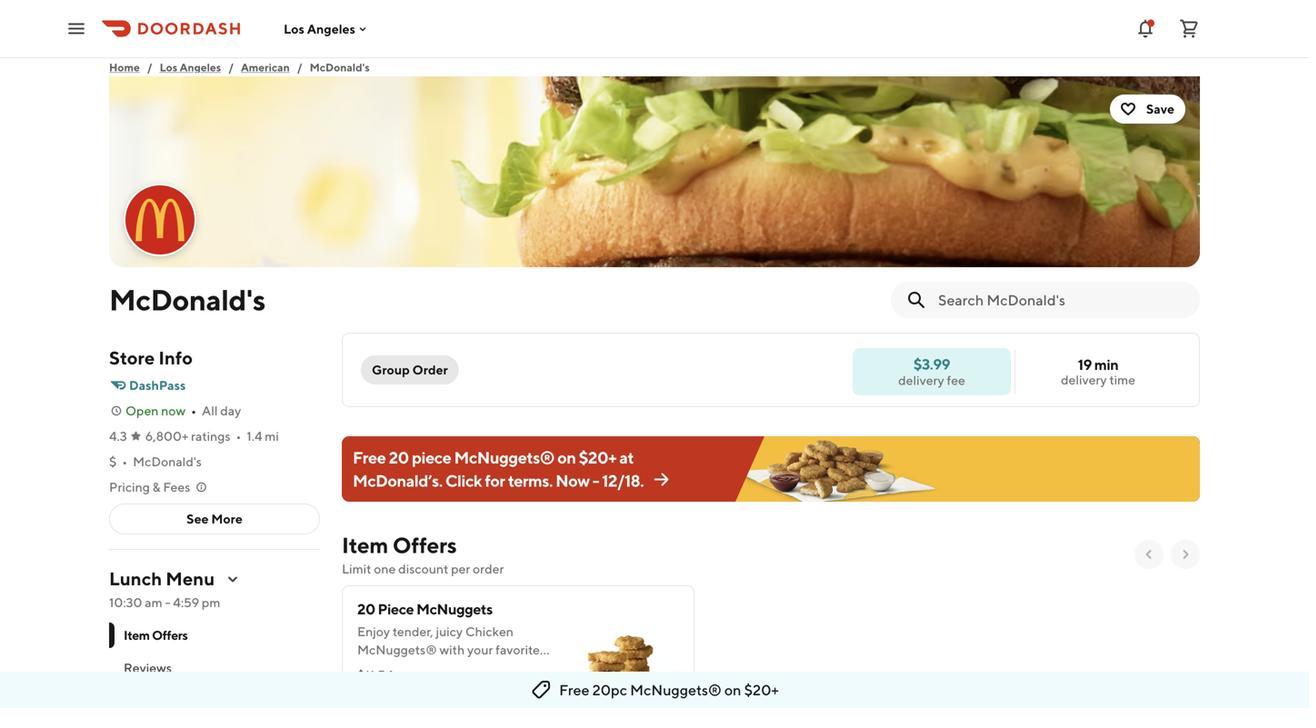 Task type: describe. For each thing, give the bounding box(es) containing it.
home link
[[109, 58, 140, 76]]

$11.54
[[357, 668, 394, 683]]

home
[[109, 61, 140, 74]]

home / los angeles / american / mcdonald's
[[109, 61, 370, 74]]

american
[[241, 61, 290, 74]]

pm
[[202, 595, 220, 610]]

group order button
[[361, 356, 459, 385]]

fee
[[947, 373, 966, 388]]

item offers heading
[[342, 531, 457, 560]]

see more
[[187, 512, 243, 527]]

at
[[620, 448, 634, 467]]

$ • mcdonald's
[[109, 454, 202, 469]]

now
[[161, 403, 186, 418]]

dashpass
[[129, 378, 186, 393]]

next button of carousel image
[[1179, 548, 1193, 562]]

mcdonald's.
[[353, 471, 443, 490]]

pricing & fees
[[109, 480, 190, 495]]

order
[[413, 362, 448, 377]]

terms.
[[508, 471, 553, 490]]

19 min delivery time
[[1061, 356, 1136, 387]]

$20+ inside free 20 piece mcnuggetsⓡ on $20+ at mcdonald's. click for terms. now - 12/18.
[[579, 448, 617, 467]]

10:30 am - 4:59 pm
[[109, 595, 220, 610]]

1 vertical spatial mcdonald's
[[109, 283, 266, 317]]

item for item offers
[[124, 628, 150, 643]]

offers for item offers
[[152, 628, 188, 643]]

1 horizontal spatial los
[[284, 21, 305, 36]]

pricing
[[109, 480, 150, 495]]

4:59
[[173, 595, 199, 610]]

los angeles link
[[160, 58, 221, 76]]

4.3
[[109, 429, 127, 444]]

1 vertical spatial -
[[165, 595, 171, 610]]

lunch menu
[[109, 568, 215, 590]]

group order
[[372, 362, 448, 377]]

piece
[[378, 601, 414, 618]]

more
[[211, 512, 243, 527]]

min
[[1095, 356, 1119, 373]]

1.4 mi
[[247, 429, 279, 444]]

menus image
[[226, 572, 240, 587]]

see
[[187, 512, 209, 527]]

free 20pc mcnuggetsⓡ on $20+
[[559, 682, 779, 699]]

lunch
[[109, 568, 162, 590]]

1 horizontal spatial •
[[191, 403, 196, 418]]

10:30
[[109, 595, 142, 610]]

• all day
[[191, 403, 241, 418]]

american link
[[241, 58, 290, 76]]

0 horizontal spatial los
[[160, 61, 178, 74]]

1 vertical spatial angeles
[[180, 61, 221, 74]]

store
[[109, 347, 155, 369]]

one
[[374, 562, 396, 577]]

19
[[1078, 356, 1092, 373]]

0 vertical spatial mcdonald's
[[310, 61, 370, 74]]

offers for item offers limit one discount per order
[[393, 533, 457, 558]]

order
[[473, 562, 504, 577]]

mcnuggetsⓡ inside free 20 piece mcnuggetsⓡ on $20+ at mcdonald's. click for terms. now - 12/18.
[[454, 448, 555, 467]]

1.4
[[247, 429, 262, 444]]

see more button
[[110, 505, 319, 534]]

2 vertical spatial mcdonald's
[[133, 454, 202, 469]]

day
[[220, 403, 241, 418]]

piece
[[412, 448, 451, 467]]

free 20 piece mcnuggetsⓡ on $20+ at mcdonald's. click for terms. now - 12/18.
[[353, 448, 647, 490]]



Task type: vqa. For each thing, say whether or not it's contained in the screenshot.
McNuggetsⓇ
yes



Task type: locate. For each thing, give the bounding box(es) containing it.
free for free 20 piece mcnuggetsⓡ on $20+ at mcdonald's. click for terms. now - 12/18.
[[353, 448, 386, 467]]

20
[[389, 448, 409, 467], [357, 601, 375, 618]]

free up mcdonald's.
[[353, 448, 386, 467]]

los angeles button
[[284, 21, 370, 36]]

0 horizontal spatial -
[[165, 595, 171, 610]]

1 vertical spatial offers
[[152, 628, 188, 643]]

1 vertical spatial mcnuggetsⓡ
[[630, 682, 722, 699]]

0 horizontal spatial free
[[353, 448, 386, 467]]

delivery left the time
[[1061, 372, 1107, 387]]

for
[[485, 471, 505, 490]]

per
[[451, 562, 470, 577]]

$3.99 delivery fee
[[899, 356, 966, 388]]

pricing & fees button
[[109, 478, 209, 497]]

0 horizontal spatial item
[[124, 628, 150, 643]]

mcnuggetsⓡ right 20pc
[[630, 682, 722, 699]]

mcnuggetsⓡ
[[454, 448, 555, 467], [630, 682, 722, 699]]

-
[[593, 471, 599, 490], [165, 595, 171, 610]]

0 items, open order cart image
[[1179, 18, 1201, 40]]

/ right home link
[[147, 61, 152, 74]]

mcnuggetsⓡ up the for
[[454, 448, 555, 467]]

0 vertical spatial free
[[353, 448, 386, 467]]

time
[[1110, 372, 1136, 387]]

0 vertical spatial mcnuggetsⓡ
[[454, 448, 555, 467]]

free for free 20pc mcnuggetsⓡ on $20+
[[559, 682, 590, 699]]

0 horizontal spatial $20+
[[579, 448, 617, 467]]

ratings
[[191, 429, 231, 444]]

open
[[126, 403, 159, 418]]

1 vertical spatial 20
[[357, 601, 375, 618]]

1 vertical spatial •
[[236, 429, 241, 444]]

1 horizontal spatial item
[[342, 533, 389, 558]]

add button
[[637, 684, 684, 709]]

6,800+ ratings •
[[145, 429, 241, 444]]

/ right american
[[297, 61, 302, 74]]

6,800+
[[145, 429, 189, 444]]

los up american
[[284, 21, 305, 36]]

/
[[147, 61, 152, 74], [228, 61, 234, 74], [297, 61, 302, 74]]

$
[[109, 454, 117, 469]]

1 horizontal spatial offers
[[393, 533, 457, 558]]

item offers
[[124, 628, 188, 643]]

save
[[1147, 101, 1175, 116]]

mcnuggets
[[417, 601, 493, 618]]

1 horizontal spatial delivery
[[1061, 372, 1107, 387]]

item inside item offers limit one discount per order
[[342, 533, 389, 558]]

notification bell image
[[1135, 18, 1157, 40]]

0 horizontal spatial mcnuggetsⓡ
[[454, 448, 555, 467]]

add
[[648, 691, 673, 706]]

offers down 10:30 am - 4:59 pm on the bottom left of the page
[[152, 628, 188, 643]]

store info
[[109, 347, 193, 369]]

los
[[284, 21, 305, 36], [160, 61, 178, 74]]

offers up discount
[[393, 533, 457, 558]]

2 / from the left
[[228, 61, 234, 74]]

1 horizontal spatial /
[[228, 61, 234, 74]]

0 vertical spatial angeles
[[307, 21, 356, 36]]

on inside free 20 piece mcnuggetsⓡ on $20+ at mcdonald's. click for terms. now - 12/18.
[[558, 448, 576, 467]]

mcdonald's up "info"
[[109, 283, 266, 317]]

12/18.
[[602, 471, 644, 490]]

1 horizontal spatial angeles
[[307, 21, 356, 36]]

1 vertical spatial item
[[124, 628, 150, 643]]

0 horizontal spatial angeles
[[180, 61, 221, 74]]

1 vertical spatial on
[[725, 682, 742, 699]]

3 / from the left
[[297, 61, 302, 74]]

mcdonald's image
[[109, 76, 1201, 267], [126, 186, 195, 255]]

open now
[[126, 403, 186, 418]]

free left 20pc
[[559, 682, 590, 699]]

free inside free 20 piece mcnuggetsⓡ on $20+ at mcdonald's. click for terms. now - 12/18.
[[353, 448, 386, 467]]

Item Search search field
[[939, 290, 1186, 310]]

free
[[353, 448, 386, 467], [559, 682, 590, 699]]

0 horizontal spatial •
[[122, 454, 127, 469]]

mcdonald's down 6,800+
[[133, 454, 202, 469]]

los angeles
[[284, 21, 356, 36]]

angeles
[[307, 21, 356, 36], [180, 61, 221, 74]]

&
[[152, 480, 161, 495]]

0 horizontal spatial 20
[[357, 601, 375, 618]]

1 horizontal spatial on
[[725, 682, 742, 699]]

delivery
[[1061, 372, 1107, 387], [899, 373, 945, 388]]

offers inside item offers limit one discount per order
[[393, 533, 457, 558]]

• left 1.4
[[236, 429, 241, 444]]

item down 10:30
[[124, 628, 150, 643]]

delivery inside 19 min delivery time
[[1061, 372, 1107, 387]]

0 vertical spatial item
[[342, 533, 389, 558]]

0 vertical spatial on
[[558, 448, 576, 467]]

1 vertical spatial $20+
[[745, 682, 779, 699]]

1 horizontal spatial -
[[593, 471, 599, 490]]

all
[[202, 403, 218, 418]]

0 horizontal spatial on
[[558, 448, 576, 467]]

1 / from the left
[[147, 61, 152, 74]]

delivery left fee
[[899, 373, 945, 388]]

1 vertical spatial free
[[559, 682, 590, 699]]

2 horizontal spatial •
[[236, 429, 241, 444]]

item
[[342, 533, 389, 558], [124, 628, 150, 643]]

on
[[558, 448, 576, 467], [725, 682, 742, 699]]

1 horizontal spatial 20
[[389, 448, 409, 467]]

item up limit
[[342, 533, 389, 558]]

mcdonald's down the los angeles popup button
[[310, 61, 370, 74]]

- right am
[[165, 595, 171, 610]]

group
[[372, 362, 410, 377]]

• right $
[[122, 454, 127, 469]]

0 vertical spatial -
[[593, 471, 599, 490]]

20 inside free 20 piece mcnuggetsⓡ on $20+ at mcdonald's. click for terms. now - 12/18.
[[389, 448, 409, 467]]

0 horizontal spatial delivery
[[899, 373, 945, 388]]

0 horizontal spatial offers
[[152, 628, 188, 643]]

now
[[556, 471, 590, 490]]

on up the now
[[558, 448, 576, 467]]

on right add button
[[725, 682, 742, 699]]

20 piece mcnuggets
[[357, 601, 493, 618]]

1 horizontal spatial $20+
[[745, 682, 779, 699]]

1 horizontal spatial free
[[559, 682, 590, 699]]

20 up mcdonald's.
[[389, 448, 409, 467]]

0 horizontal spatial /
[[147, 61, 152, 74]]

reviews button
[[109, 652, 320, 685]]

save button
[[1110, 95, 1186, 124]]

mcdonald's
[[310, 61, 370, 74], [109, 283, 266, 317], [133, 454, 202, 469]]

• left all
[[191, 403, 196, 418]]

am
[[145, 595, 162, 610]]

- right the now
[[593, 471, 599, 490]]

$3.99
[[914, 356, 951, 373]]

•
[[191, 403, 196, 418], [236, 429, 241, 444], [122, 454, 127, 469]]

2 vertical spatial •
[[122, 454, 127, 469]]

/ left american
[[228, 61, 234, 74]]

previous button of carousel image
[[1142, 548, 1157, 562]]

menu
[[166, 568, 215, 590]]

limit
[[342, 562, 372, 577]]

offers
[[393, 533, 457, 558], [152, 628, 188, 643]]

2 horizontal spatial /
[[297, 61, 302, 74]]

1 horizontal spatial mcnuggetsⓡ
[[630, 682, 722, 699]]

0 vertical spatial 20
[[389, 448, 409, 467]]

discount
[[399, 562, 449, 577]]

1 vertical spatial los
[[160, 61, 178, 74]]

click
[[446, 471, 482, 490]]

item offers limit one discount per order
[[342, 533, 504, 577]]

0 vertical spatial los
[[284, 21, 305, 36]]

item for item offers limit one discount per order
[[342, 533, 389, 558]]

los right home
[[160, 61, 178, 74]]

0 vertical spatial offers
[[393, 533, 457, 558]]

$20+
[[579, 448, 617, 467], [745, 682, 779, 699]]

mi
[[265, 429, 279, 444]]

info
[[159, 347, 193, 369]]

open menu image
[[65, 18, 87, 40]]

- inside free 20 piece mcnuggetsⓡ on $20+ at mcdonald's. click for terms. now - 12/18.
[[593, 471, 599, 490]]

20pc
[[593, 682, 628, 699]]

20 left the piece
[[357, 601, 375, 618]]

reviews
[[124, 661, 172, 676]]

delivery inside $3.99 delivery fee
[[899, 373, 945, 388]]

0 vertical spatial •
[[191, 403, 196, 418]]

fees
[[163, 480, 190, 495]]

0 vertical spatial $20+
[[579, 448, 617, 467]]



